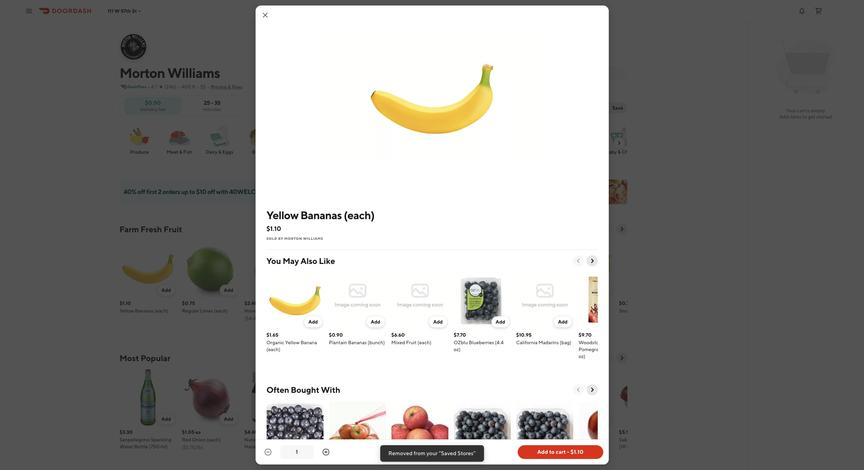 Task type: vqa. For each thing, say whether or not it's contained in the screenshot.
30
no



Task type: describe. For each thing, give the bounding box(es) containing it.
$0.75 for $0.75 small lemons (1.4 oz)
[[620, 301, 633, 307]]

dairy & eggs link
[[202, 124, 237, 156]]

morton williams image
[[120, 34, 147, 60]]

chunks inside $6.20 ea watermelon seedless chunks (each) ($5.50/lb)
[[370, 316, 386, 321]]

2 • from the left
[[178, 84, 180, 90]]

$3.30 farmland fresh dairies 2% reduced fat milk (1/2 gal)
[[432, 430, 488, 457]]

your
[[427, 451, 438, 457]]

ft
[[192, 84, 196, 90]]

williams inside yellow bananas (each) dialog
[[303, 237, 324, 241]]

drinks link
[[363, 124, 397, 156]]

0 vertical spatial fresh
[[141, 225, 162, 234]]

lemons
[[633, 309, 650, 314]]

is
[[807, 108, 811, 114]]

$9.90
[[495, 301, 508, 307]]

notification bell image
[[799, 7, 807, 15]]

california
[[517, 340, 538, 346]]

$5.50 sabra classic hummus (10 oz)
[[620, 430, 669, 450]]

add for the farmland fresh dairies 2% reduced fat milk (1/2 gal) image
[[474, 417, 484, 423]]

sparkling
[[151, 438, 172, 443]]

4 • from the left
[[208, 84, 210, 90]]

seedless
[[398, 309, 417, 314]]

fruit for mixed
[[406, 340, 417, 346]]

(10
[[620, 445, 626, 450]]

orders
[[163, 189, 180, 196]]

spread
[[266, 445, 281, 450]]

40welcome,
[[229, 189, 272, 196]]

organic inside $6.60 / lb perdue harvestland organic boneless chicken thighs (pack)
[[495, 445, 512, 450]]

red
[[182, 438, 191, 443]]

1 horizontal spatial organic yellow banana (each) image
[[557, 241, 614, 298]]

$0.90
[[329, 333, 343, 338]]

child
[[622, 149, 634, 155]]

(1.4
[[651, 309, 658, 314]]

often bought with
[[267, 386, 341, 395]]

1 horizontal spatial $1.65 organic yellow banana (each)
[[557, 301, 608, 321]]

$0.75 regular limes (each)
[[182, 301, 228, 314]]

produce link
[[122, 124, 157, 156]]

chocolate
[[262, 438, 285, 443]]

empty
[[812, 108, 826, 114]]

fillet
[[324, 438, 336, 443]]

madarins
[[539, 340, 559, 346]]

bakery link
[[243, 124, 277, 156]]

add for ozblu blueberries (4.4 oz) image
[[496, 320, 506, 325]]

$1.10 inside button
[[571, 450, 584, 456]]

(each) inside $6.20 ea watermelon seedless chunks (each) ($5.50/lb)
[[387, 316, 401, 321]]

$1.10 inside 'yellow bananas (each) $1.10'
[[267, 225, 281, 233]]

produce image
[[127, 124, 152, 149]]

dashpass
[[128, 84, 146, 89]]

($5.50/lb)
[[370, 323, 393, 329]]

items
[[790, 114, 802, 120]]

most
[[120, 354, 139, 364]]

0 vertical spatial banana
[[591, 309, 608, 314]]

driscoll's strawberries (16 oz) image
[[495, 241, 552, 298]]

add for red onion (each) image
[[224, 417, 234, 423]]

1 text field
[[285, 449, 310, 457]]

may
[[283, 257, 299, 266]]

candy image
[[448, 124, 472, 149]]

dressing
[[572, 445, 591, 450]]

organic blueberries (each) image
[[267, 402, 324, 458]]

25 - 35 minutes
[[204, 100, 221, 112]]

0 vertical spatial next button of carousel image
[[619, 226, 626, 233]]

organic honeycrisp apple (8.5 oz) image
[[392, 402, 449, 458]]

red onion (each) image
[[182, 370, 239, 427]]

(1/2
[[479, 445, 488, 450]]

$2.40
[[245, 301, 258, 307]]

bananas inside 'yellow bananas (each) $1.10'
[[301, 209, 342, 222]]

popular
[[141, 354, 171, 364]]

(each) inside the $0.75 regular limes (each)
[[214, 309, 228, 314]]

hidden
[[557, 438, 573, 443]]

(1
[[464, 309, 467, 314]]

stores"
[[458, 451, 476, 457]]

0 horizontal spatial organic yellow banana (each) image
[[267, 272, 324, 329]]

hidden valley original ranch dressing (8 oz) image
[[557, 370, 614, 427]]

(each) inside 'yellow bananas (each) $1.10'
[[344, 209, 375, 222]]

oz) inside $9.90 driscoll's strawberries (16 oz)
[[495, 316, 501, 321]]

add for plantain bananas (bunch) "image"
[[371, 320, 381, 325]]

green
[[432, 309, 446, 314]]

papaya chunks (each) image
[[307, 241, 364, 298]]

0 horizontal spatial morton
[[120, 65, 165, 81]]

(8 inside $9.70 woodstock organic pomegranate kernels (8 oz)
[[627, 347, 632, 353]]

empty retail cart image
[[774, 35, 839, 99]]

yellow bananas (each) dialog
[[256, 6, 636, 471]]

ct)
[[468, 309, 474, 314]]

(14
[[370, 445, 376, 450]]

bananas for $1.10 yellow bananas (each)
[[135, 309, 154, 314]]

add for mixed fruit (each) image
[[434, 320, 443, 325]]

$4.40 nutella chocolate hazelnut spread (13 oz)
[[245, 430, 296, 450]]

add for right organic yellow banana (each) image
[[599, 288, 609, 293]]

boneless
[[513, 445, 533, 450]]

to for get
[[803, 114, 808, 120]]

cart inside add to cart - $1.10 button
[[556, 450, 566, 456]]

previous button of carousel image for farm fresh fruit
[[605, 226, 612, 233]]

(750
[[149, 445, 160, 450]]

$6.60 green grapes (1 ct)
[[432, 301, 474, 314]]

banana inside dialog
[[301, 340, 317, 346]]

your
[[787, 108, 797, 114]]

add for sanpellegrino sparkling water bottle (750 ml) image
[[162, 417, 171, 423]]

• 400 ft • $$ • pricing & fees
[[178, 84, 243, 90]]

increase quantity by 1 image
[[322, 449, 330, 457]]

honeycrisp
[[245, 309, 270, 314]]

add inside button
[[538, 450, 549, 456]]

add for watermelon seedless chunks (each) image
[[412, 288, 421, 293]]

chunks inside $3.30 papaya chunks (each)
[[324, 309, 341, 314]]

& for dairy & eggs
[[219, 149, 222, 155]]

1 vertical spatial previous button of carousel image
[[575, 258, 582, 265]]

kernels
[[610, 347, 626, 353]]

($14.30/lb)
[[307, 445, 332, 451]]

next button of carousel image for often bought with
[[589, 387, 596, 394]]

$1.65 inside yellow bananas (each) dialog
[[267, 333, 279, 338]]

$$
[[200, 84, 206, 90]]

farmland fresh dairies 2% reduced fat milk (1/2 gal) image
[[432, 370, 489, 427]]

$4.20 hidden valley original ranch dressing (8 oz)
[[557, 430, 606, 450]]

add for green grapes (1 ct) image on the bottom
[[474, 288, 484, 293]]

40%
[[124, 189, 137, 196]]

bakery image
[[247, 124, 272, 149]]

next button of carousel image for you may also like
[[589, 258, 596, 265]]

($1.75/lb)
[[182, 445, 203, 451]]

$6.20
[[370, 301, 383, 307]]

$6.60 for $6.60 green grapes (1 ct)
[[432, 301, 446, 307]]

decrease quantity by 1 image
[[264, 449, 272, 457]]

bottle
[[134, 445, 148, 450]]

woodstock
[[579, 340, 604, 346]]

previous button of carousel image for see all
[[605, 355, 612, 362]]

reduced
[[439, 445, 460, 450]]

removed
[[389, 451, 413, 457]]

$4.40 for $4.40 heinz tomato ketchup (14 oz)
[[370, 430, 383, 436]]

drinks
[[373, 149, 387, 155]]

0 items, open order cart image
[[815, 7, 823, 15]]

removed from your "saved stores"
[[389, 451, 476, 457]]

add inside your cart is empty add items to get started
[[780, 114, 789, 120]]

$4.20
[[557, 430, 570, 436]]

watermelon seedless chunks (each) image
[[370, 241, 427, 298]]

1 vertical spatial yellow bananas (each) image
[[120, 241, 177, 298]]

sunbelle organic blueberries (6 oz) image
[[454, 402, 511, 458]]

fresh inside $3.30 farmland fresh dairies 2% reduced fat milk (1/2 gal)
[[454, 438, 466, 443]]

$2.40 ea honeycrisp apple (each) ($4.40/lb)
[[245, 301, 299, 322]]

(pack)
[[529, 452, 543, 457]]

snacks image
[[408, 124, 432, 149]]

vitamins link
[[483, 124, 517, 156]]

classic
[[633, 438, 648, 443]]

ml)
[[161, 445, 168, 450]]

oz) inside $4.40 nutella chocolate hazelnut spread (13 oz)
[[289, 445, 296, 450]]

oz) inside $0.75 small lemons (1.4 oz)
[[659, 309, 666, 314]]

- inside button
[[567, 450, 570, 456]]

all
[[584, 356, 591, 361]]

$15
[[321, 189, 331, 196]]

onion
[[192, 438, 206, 443]]

see
[[575, 356, 583, 361]]

fruit for fresh
[[164, 225, 182, 234]]

(each) inside $2.40 ea honeycrisp apple (each) ($4.40/lb)
[[285, 309, 299, 314]]

add for papaya chunks (each) image
[[349, 288, 359, 293]]

organic down "($4.40/lb)"
[[267, 340, 284, 346]]

$6.20 ea watermelon seedless chunks (each) ($5.50/lb)
[[370, 301, 417, 329]]

tomato
[[383, 438, 400, 443]]

add for perdue harvestland organic boneless chicken thighs (pack) "image"
[[536, 417, 546, 423]]

from
[[414, 451, 426, 457]]

(8 inside $4.20 hidden valley original ranch dressing (8 oz)
[[592, 445, 597, 450]]

$3.30 papaya chunks (each)
[[307, 301, 356, 314]]

$3.30 sanpellegrino sparkling water bottle (750 ml)
[[120, 430, 172, 450]]

sanpellegrino sparkling water bottle (750 ml) image
[[120, 370, 177, 427]]

& left fees
[[228, 84, 231, 90]]

2 off from the left
[[208, 189, 215, 196]]

by
[[278, 237, 284, 241]]

(each) inside $1.10 yellow bananas (each)
[[155, 309, 169, 314]]

green grapes (1 ct) image
[[432, 241, 489, 298]]

(each) inside $9.40 ea salmon fillet (each) ($14.30/lb)
[[337, 438, 351, 443]]

0 vertical spatial yellow bananas (each) image
[[312, 30, 553, 166]]

save
[[613, 105, 624, 111]]

organic right (16 on the right
[[557, 309, 575, 314]]



Task type: locate. For each thing, give the bounding box(es) containing it.
get
[[809, 114, 816, 120]]

meat & fish image
[[167, 124, 192, 149]]

first
[[146, 189, 157, 196]]

1 vertical spatial (8
[[592, 445, 597, 450]]

next image
[[617, 141, 622, 146]]

dairy & eggs image
[[207, 124, 232, 149]]

(8 down original in the bottom of the page
[[592, 445, 597, 450]]

0 vertical spatial $1.65
[[557, 301, 569, 307]]

add to cart - $1.10 button
[[518, 446, 604, 460]]

0 horizontal spatial fruit
[[164, 225, 182, 234]]

salmon fillet (each) image
[[307, 370, 364, 427]]

25
[[204, 100, 210, 106]]

1 vertical spatial banana
[[301, 340, 317, 346]]

$6.60 inside $6.60 / lb perdue harvestland organic boneless chicken thighs (pack)
[[495, 430, 508, 436]]

2 $0.75 from the left
[[620, 301, 633, 307]]

strawberries
[[515, 309, 543, 314]]

$0.75 small lemons (1.4 oz)
[[620, 301, 666, 314]]

1 horizontal spatial $6.60
[[432, 301, 446, 307]]

also
[[301, 257, 318, 266]]

organic yellow banana (each) image
[[557, 241, 614, 298], [267, 272, 324, 329]]

chunks right papaya
[[324, 309, 341, 314]]

organic fuji apples (each) image
[[329, 402, 386, 458]]

0 horizontal spatial fresh
[[141, 225, 162, 234]]

2 horizontal spatial $3.30
[[432, 430, 445, 436]]

(8 right kernels
[[627, 347, 632, 353]]

ea up onion
[[196, 430, 201, 436]]

2 horizontal spatial bananas
[[348, 340, 367, 346]]

1 horizontal spatial $3.30
[[307, 301, 320, 307]]

2 vertical spatial next button of carousel image
[[589, 387, 596, 394]]

heinz tomato ketchup (14 oz) image
[[370, 370, 427, 427]]

fresh up fat
[[454, 438, 466, 443]]

0 vertical spatial (8
[[627, 347, 632, 353]]

• right $$
[[208, 84, 210, 90]]

$7.70 ozblu blueberries (4.4 oz)
[[454, 333, 504, 353]]

1 horizontal spatial chunks
[[370, 316, 386, 321]]

$0.75 up small
[[620, 301, 633, 307]]

water
[[120, 445, 133, 450]]

1 horizontal spatial williams
[[303, 237, 324, 241]]

valley
[[574, 438, 588, 443]]

organic up "chicken"
[[495, 445, 512, 450]]

add for salmon fillet (each) image
[[349, 417, 359, 423]]

ea inside $2.40 ea honeycrisp apple (each) ($4.40/lb)
[[259, 301, 264, 307]]

0 vertical spatial williams
[[167, 65, 220, 81]]

$6.60 for $6.60 / lb perdue harvestland organic boneless chicken thighs (pack)
[[495, 430, 508, 436]]

morton williams
[[120, 65, 220, 81]]

1 horizontal spatial morton
[[285, 237, 302, 241]]

$7.70
[[454, 333, 466, 338]]

chunks up ($5.50/lb)
[[370, 316, 386, 321]]

california madarins (bag) image
[[517, 272, 574, 329]]

perdue
[[495, 438, 511, 443]]

1 horizontal spatial $1.10
[[267, 225, 281, 233]]

to left ranch on the right bottom
[[550, 450, 555, 456]]

fruit inside $6.60 mixed fruit (each)
[[406, 340, 417, 346]]

$6.60 inside $6.60 mixed fruit (each)
[[392, 333, 405, 338]]

0 horizontal spatial $0.75
[[182, 301, 195, 307]]

pomegranate
[[579, 347, 609, 353]]

yellow inside 'yellow bananas (each) $1.10'
[[267, 209, 299, 222]]

$3.30 inside $3.30 farmland fresh dairies 2% reduced fat milk (1/2 gal)
[[432, 430, 445, 436]]

w
[[115, 8, 120, 14]]

oz) down ozblu at the bottom of the page
[[454, 347, 461, 353]]

vitamins image
[[488, 124, 513, 149]]

2 horizontal spatial $1.10
[[571, 450, 584, 456]]

1 vertical spatial cart
[[556, 450, 566, 456]]

0 horizontal spatial -
[[211, 100, 213, 106]]

(16
[[544, 309, 550, 314]]

baby & child image
[[608, 124, 633, 149]]

$4.40 up 'nutella' at bottom left
[[245, 430, 258, 436]]

1 vertical spatial fruit
[[406, 340, 417, 346]]

$10
[[196, 189, 206, 196]]

(13
[[282, 445, 288, 450]]

ea up honeycrisp
[[259, 301, 264, 307]]

1 $4.40 from the left
[[245, 430, 258, 436]]

oz)
[[659, 309, 666, 314], [495, 316, 501, 321], [454, 347, 461, 353], [579, 354, 586, 360], [289, 445, 296, 450], [377, 445, 384, 450], [598, 445, 604, 450], [627, 445, 634, 450]]

57th
[[121, 8, 131, 14]]

1 vertical spatial bananas
[[135, 309, 154, 314]]

1 vertical spatial to
[[190, 189, 195, 196]]

add for driscoll's strawberries (16 oz) image
[[536, 288, 546, 293]]

pricing
[[211, 84, 227, 90]]

1 vertical spatial $6.60
[[392, 333, 405, 338]]

0 horizontal spatial $1.65
[[267, 333, 279, 338]]

$0.75 inside the $0.75 regular limes (each)
[[182, 301, 195, 307]]

lb
[[512, 430, 517, 436]]

banana left plantain
[[301, 340, 317, 346]]

to left get
[[803, 114, 808, 120]]

$1.65
[[557, 301, 569, 307], [267, 333, 279, 338]]

0 horizontal spatial williams
[[167, 65, 220, 81]]

morton right by
[[285, 237, 302, 241]]

driscoll's organic blueberries (6 oz) image
[[517, 402, 574, 458]]

$0.00
[[145, 100, 161, 106]]

- inside '25 - 35 minutes'
[[211, 100, 213, 106]]

2 vertical spatial bananas
[[348, 340, 367, 346]]

pricing & fees button
[[211, 81, 243, 93]]

fee
[[159, 107, 166, 112]]

regular limes (each) image
[[182, 241, 239, 298]]

1 horizontal spatial fresh
[[454, 438, 466, 443]]

& left "fish" at left
[[179, 149, 182, 155]]

$6.60 mixed fruit (each)
[[392, 333, 432, 346]]

& right baby
[[618, 149, 621, 155]]

oz) down pomegranate
[[579, 354, 586, 360]]

oz) inside $5.50 sabra classic hummus (10 oz)
[[627, 445, 634, 450]]

fresh right farm at left top
[[141, 225, 162, 234]]

0 horizontal spatial off
[[138, 189, 145, 196]]

- down hidden
[[567, 450, 570, 456]]

oz) inside $4.20 hidden valley original ranch dressing (8 oz)
[[598, 445, 604, 450]]

1 horizontal spatial yellow bananas (each) image
[[312, 30, 553, 166]]

0 horizontal spatial to
[[190, 189, 195, 196]]

1 vertical spatial williams
[[303, 237, 324, 241]]

0 horizontal spatial cart
[[556, 450, 566, 456]]

2 vertical spatial $6.60
[[495, 430, 508, 436]]

sold by morton williams
[[267, 237, 324, 241]]

0 vertical spatial $6.60
[[432, 301, 446, 307]]

0 vertical spatial chunks
[[324, 309, 341, 314]]

0 horizontal spatial $3.30
[[120, 430, 133, 436]]

bananas inside the $0.90 plantain bananas (bunch)
[[348, 340, 367, 346]]

1 • from the left
[[148, 84, 150, 90]]

1 horizontal spatial -
[[567, 450, 570, 456]]

ea for $9.40 ea
[[322, 430, 327, 436]]

mixed fruit (each) image
[[392, 272, 449, 329]]

1 horizontal spatial banana
[[591, 309, 608, 314]]

save button
[[599, 103, 628, 114]]

$4.40 inside $4.40 nutella chocolate hazelnut spread (13 oz)
[[245, 430, 258, 436]]

ea for $6.20 ea
[[384, 301, 389, 307]]

ea inside $1.05 ea red onion (each) ($1.75/lb)
[[196, 430, 201, 436]]

$4.40 up heinz
[[370, 430, 383, 436]]

(each) inside $3.30 papaya chunks (each)
[[342, 309, 356, 314]]

•
[[148, 84, 150, 90], [178, 84, 180, 90], [197, 84, 199, 90], [208, 84, 210, 90]]

cart down hidden
[[556, 450, 566, 456]]

0 horizontal spatial $1.10
[[120, 301, 131, 307]]

$1.05 ea red onion (each) ($1.75/lb)
[[182, 430, 221, 451]]

0 vertical spatial $1.65 organic yellow banana (each)
[[557, 301, 608, 321]]

bananas inside $1.10 yellow bananas (each)
[[135, 309, 154, 314]]

add for bottommost yellow bananas (each) image
[[162, 288, 171, 293]]

• right ft
[[197, 84, 199, 90]]

1 vertical spatial next button of carousel image
[[589, 258, 596, 265]]

$3.30 inside "$3.30 sanpellegrino sparkling water bottle (750 ml)"
[[120, 430, 133, 436]]

2 horizontal spatial to
[[803, 114, 808, 120]]

drinks image
[[368, 124, 392, 149]]

add
[[780, 114, 789, 120], [162, 288, 171, 293], [224, 288, 234, 293], [349, 288, 359, 293], [412, 288, 421, 293], [474, 288, 484, 293], [536, 288, 546, 293], [599, 288, 609, 293], [309, 320, 318, 325], [371, 320, 381, 325], [434, 320, 443, 325], [496, 320, 506, 325], [559, 320, 568, 325], [162, 417, 171, 423], [224, 417, 234, 423], [287, 417, 296, 423], [349, 417, 359, 423], [412, 417, 421, 423], [474, 417, 484, 423], [536, 417, 546, 423], [599, 417, 609, 423], [538, 450, 549, 456]]

& for baby & child
[[618, 149, 621, 155]]

eggs
[[223, 149, 233, 155]]

111 w 57th st button
[[108, 8, 142, 14]]

0 vertical spatial previous button of carousel image
[[605, 226, 612, 233]]

off
[[138, 189, 145, 196], [208, 189, 215, 196]]

previous button of carousel image
[[575, 387, 582, 394]]

off left the first
[[138, 189, 145, 196]]

regular
[[182, 309, 199, 314]]

cart inside your cart is empty add items to get started
[[798, 108, 807, 114]]

0 vertical spatial $1.10
[[267, 225, 281, 233]]

1 horizontal spatial to
[[550, 450, 555, 456]]

small
[[620, 309, 632, 314]]

$4.40 for $4.40 nutella chocolate hazelnut spread (13 oz)
[[245, 430, 258, 436]]

$3.30 for $3.30 sanpellegrino sparkling water bottle (750 ml)
[[120, 430, 133, 436]]

cart left is
[[798, 108, 807, 114]]

& for meat & fish
[[179, 149, 182, 155]]

oz) down driscoll's
[[495, 316, 501, 321]]

1 horizontal spatial (8
[[627, 347, 632, 353]]

1 horizontal spatial $1.65
[[557, 301, 569, 307]]

farmland
[[432, 438, 453, 443]]

($4.40/lb)
[[245, 316, 268, 322]]

meat & fish link
[[162, 124, 197, 156]]

nutella
[[245, 438, 261, 443]]

close image
[[261, 11, 269, 19]]

morton up 'dashpass'
[[120, 65, 165, 81]]

with
[[321, 386, 341, 395]]

organic up kernels
[[605, 340, 623, 346]]

1 off from the left
[[138, 189, 145, 196]]

0 vertical spatial cart
[[798, 108, 807, 114]]

to for $10
[[190, 189, 195, 196]]

plantain bananas (bunch) image
[[329, 272, 386, 329]]

you
[[267, 257, 281, 266]]

dairies
[[467, 438, 482, 443]]

yellow bananas (each) image
[[312, 30, 553, 166], [120, 241, 177, 298]]

$6.60 inside $6.60 green grapes (1 ct)
[[432, 301, 446, 307]]

next button of carousel image
[[619, 226, 626, 233], [589, 258, 596, 265], [589, 387, 596, 394]]

4.7
[[151, 84, 158, 90]]

1 horizontal spatial cart
[[798, 108, 807, 114]]

0 vertical spatial morton
[[120, 65, 165, 81]]

(each) inside $6.60 mixed fruit (each)
[[418, 340, 432, 346]]

original
[[589, 438, 606, 443]]

banana left small
[[591, 309, 608, 314]]

2 vertical spatial previous button of carousel image
[[605, 355, 612, 362]]

2 vertical spatial $1.10
[[571, 450, 584, 456]]

&
[[228, 84, 231, 90], [179, 149, 182, 155], [219, 149, 222, 155], [618, 149, 621, 155]]

oz) inside $4.40 heinz tomato ketchup (14 oz)
[[377, 445, 384, 450]]

$3.30 up sanpellegrino
[[120, 430, 133, 436]]

honeycrisp apple (each) image
[[245, 241, 302, 298]]

$1.05
[[182, 430, 195, 436]]

valid
[[273, 189, 286, 196]]

oz) down original in the bottom of the page
[[598, 445, 604, 450]]

400
[[181, 84, 191, 90]]

to inside your cart is empty add items to get started
[[803, 114, 808, 120]]

ea up watermelon
[[384, 301, 389, 307]]

0 horizontal spatial (8
[[592, 445, 597, 450]]

bananas for $0.90 plantain bananas (bunch)
[[348, 340, 367, 346]]

1 vertical spatial $1.10
[[120, 301, 131, 307]]

to inside button
[[550, 450, 555, 456]]

oz) right (13
[[289, 445, 296, 450]]

• left 400
[[178, 84, 180, 90]]

oz) right (1.4
[[659, 309, 666, 314]]

ozblu blueberries (4.4 oz) image
[[454, 272, 511, 329]]

add for heinz tomato ketchup (14 oz) image
[[412, 417, 421, 423]]

ea inside $6.20 ea watermelon seedless chunks (each) ($5.50/lb)
[[384, 301, 389, 307]]

Search Morton Williams search field
[[495, 69, 621, 77]]

off right $10
[[208, 189, 215, 196]]

add for the "hidden valley original ranch dressing (8 oz)" image
[[599, 417, 609, 423]]

0 horizontal spatial bananas
[[135, 309, 154, 314]]

williams down 'yellow bananas (each) $1.10'
[[303, 237, 324, 241]]

ranch
[[557, 445, 571, 450]]

0 horizontal spatial $6.60
[[392, 333, 405, 338]]

0 vertical spatial bananas
[[301, 209, 342, 222]]

& left eggs
[[219, 149, 222, 155]]

• left 4.7
[[148, 84, 150, 90]]

previous button of carousel image
[[605, 226, 612, 233], [575, 258, 582, 265], [605, 355, 612, 362]]

$3.30 inside $3.30 papaya chunks (each)
[[307, 301, 320, 307]]

next button of carousel image
[[619, 355, 626, 362]]

st
[[132, 8, 137, 14]]

yellow bananas (each) $1.10
[[267, 209, 375, 233]]

$3.30 up papaya
[[307, 301, 320, 307]]

- left the 35
[[211, 100, 213, 106]]

$3.30 for $3.30 papaya chunks (each)
[[307, 301, 320, 307]]

open menu image
[[25, 7, 33, 15]]

add for leftmost organic yellow banana (each) image
[[309, 320, 318, 325]]

ea for $2.40 ea
[[259, 301, 264, 307]]

add for california madarins (bag) image
[[559, 320, 568, 325]]

ea inside $9.40 ea salmon fillet (each) ($14.30/lb)
[[322, 430, 327, 436]]

/
[[509, 430, 511, 436]]

$0.75 up regular
[[182, 301, 195, 307]]

3 • from the left
[[197, 84, 199, 90]]

(4.4
[[495, 340, 504, 346]]

2 $4.40 from the left
[[370, 430, 383, 436]]

blueberries
[[469, 340, 494, 346]]

0 horizontal spatial banana
[[301, 340, 317, 346]]

nutella chocolate hazelnut spread (13 oz) image
[[245, 370, 302, 427]]

you may also like
[[267, 257, 335, 266]]

apple
[[270, 309, 284, 314]]

2 vertical spatial to
[[550, 450, 555, 456]]

$4.40 inside $4.40 heinz tomato ketchup (14 oz)
[[370, 430, 383, 436]]

vitamins
[[490, 149, 510, 155]]

$6.60 up perdue on the right bottom of the page
[[495, 430, 508, 436]]

0 horizontal spatial $4.40
[[245, 430, 258, 436]]

$6.60
[[432, 301, 446, 307], [392, 333, 405, 338], [495, 430, 508, 436]]

0 vertical spatial fruit
[[164, 225, 182, 234]]

to right up
[[190, 189, 195, 196]]

1 vertical spatial morton
[[285, 237, 302, 241]]

$3.30 for $3.30 farmland fresh dairies 2% reduced fat milk (1/2 gal)
[[432, 430, 445, 436]]

0 horizontal spatial yellow bananas (each) image
[[120, 241, 177, 298]]

$6.60 up the mixed
[[392, 333, 405, 338]]

williams
[[167, 65, 220, 81], [303, 237, 324, 241]]

with
[[216, 189, 228, 196]]

1 horizontal spatial $4.40
[[370, 430, 383, 436]]

1 horizontal spatial off
[[208, 189, 215, 196]]

1 horizontal spatial $0.75
[[620, 301, 633, 307]]

1 horizontal spatial fruit
[[406, 340, 417, 346]]

up
[[181, 189, 188, 196]]

$6.60 up green
[[432, 301, 446, 307]]

1 vertical spatial chunks
[[370, 316, 386, 321]]

$0.75 for $0.75 regular limes (each)
[[182, 301, 195, 307]]

perdue harvestland organic boneless chicken thighs (pack) image
[[495, 370, 552, 427]]

add for regular limes (each) image
[[224, 288, 234, 293]]

0 vertical spatial -
[[211, 100, 213, 106]]

1 vertical spatial -
[[567, 450, 570, 456]]

0 horizontal spatial chunks
[[324, 309, 341, 314]]

$9.70
[[579, 333, 592, 338]]

$9.40 ea salmon fillet (each) ($14.30/lb)
[[307, 430, 351, 451]]

oz) right (10
[[627, 445, 634, 450]]

0 horizontal spatial $1.65 organic yellow banana (each)
[[267, 333, 317, 353]]

0 vertical spatial to
[[803, 114, 808, 120]]

ea up fillet
[[322, 430, 327, 436]]

add for the nutella chocolate hazelnut spread (13 oz) 'image'
[[287, 417, 296, 423]]

2 horizontal spatial $6.60
[[495, 430, 508, 436]]

1 vertical spatial $1.65
[[267, 333, 279, 338]]

-
[[211, 100, 213, 106], [567, 450, 570, 456]]

$6.60 / lb perdue harvestland organic boneless chicken thighs (pack)
[[495, 430, 543, 457]]

$1.65 organic yellow banana (each) inside yellow bananas (each) dialog
[[267, 333, 317, 353]]

(bag)
[[560, 340, 572, 346]]

organic inside $9.70 woodstock organic pomegranate kernels (8 oz)
[[605, 340, 623, 346]]

$6.60 for $6.60 mixed fruit (each)
[[392, 333, 405, 338]]

williams up ft
[[167, 65, 220, 81]]

ea for $1.05 ea
[[196, 430, 201, 436]]

1 vertical spatial $1.65 organic yellow banana (each)
[[267, 333, 317, 353]]

$3.30 up farmland
[[432, 430, 445, 436]]

morton inside yellow bananas (each) dialog
[[285, 237, 302, 241]]

yellow inside $1.10 yellow bananas (each)
[[120, 309, 134, 314]]

1 $0.75 from the left
[[182, 301, 195, 307]]

bought
[[291, 386, 320, 395]]

1 horizontal spatial bananas
[[301, 209, 342, 222]]

oz) inside $7.70 ozblu blueberries (4.4 oz)
[[454, 347, 461, 353]]

1 vertical spatial fresh
[[454, 438, 466, 443]]

farm fresh fruit link
[[120, 224, 182, 235]]

$1.10 inside $1.10 yellow bananas (each)
[[120, 301, 131, 307]]

add button
[[157, 285, 175, 296], [157, 285, 175, 296], [220, 285, 238, 296], [220, 285, 238, 296], [345, 285, 363, 296], [345, 285, 363, 296], [407, 285, 425, 296], [407, 285, 425, 296], [470, 285, 488, 296], [470, 285, 488, 296], [532, 285, 550, 296], [532, 285, 550, 296], [595, 285, 613, 296], [595, 285, 613, 296], [304, 317, 322, 328], [304, 317, 322, 328], [367, 317, 385, 328], [367, 317, 385, 328], [429, 317, 447, 328], [429, 317, 447, 328], [492, 317, 510, 328], [492, 317, 510, 328], [554, 317, 572, 328], [554, 317, 572, 328], [157, 414, 175, 425], [157, 414, 175, 425], [220, 414, 238, 425], [220, 414, 238, 425], [282, 414, 300, 425], [282, 414, 300, 425], [345, 414, 363, 425], [345, 414, 363, 425], [407, 414, 425, 425], [407, 414, 425, 425], [470, 414, 488, 425], [470, 414, 488, 425], [532, 414, 550, 425], [532, 414, 550, 425], [595, 414, 613, 425], [595, 414, 613, 425]]

$0.75 inside $0.75 small lemons (1.4 oz)
[[620, 301, 633, 307]]

$0.00 delivery fee
[[140, 100, 166, 112]]

oz) right (14
[[377, 445, 384, 450]]

(each) inside $1.05 ea red onion (each) ($1.75/lb)
[[207, 438, 221, 443]]

111 w 57th st
[[108, 8, 137, 14]]

oz) inside $9.70 woodstock organic pomegranate kernels (8 oz)
[[579, 354, 586, 360]]

see all link
[[571, 353, 595, 364]]



